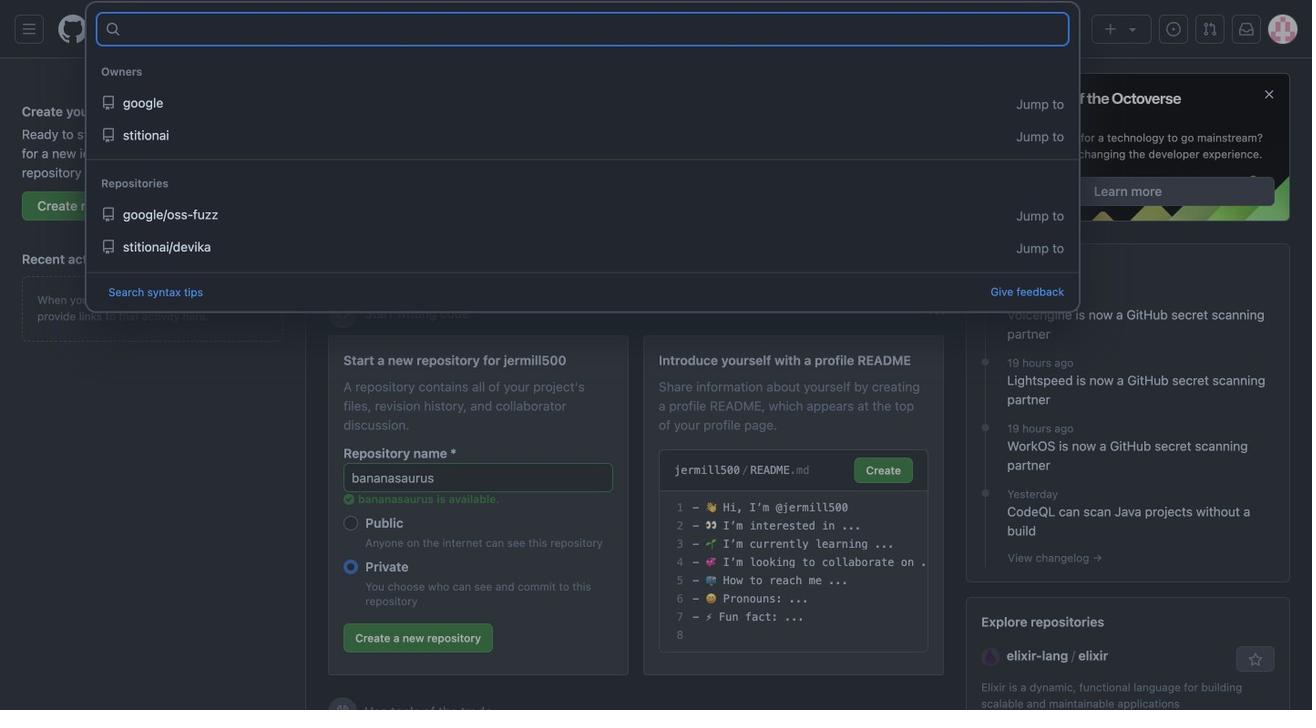 Task type: locate. For each thing, give the bounding box(es) containing it.
triangle down image
[[1126, 22, 1140, 36]]

2 dot fill image from the top
[[979, 420, 993, 435]]

0 vertical spatial dot fill image
[[979, 355, 993, 369]]

1 dot fill image from the top
[[979, 355, 993, 369]]

1 vertical spatial dot fill image
[[979, 420, 993, 435]]

explore element
[[966, 73, 1291, 710]]

none submit inside introduce yourself with a profile readme element
[[855, 458, 913, 483]]

close image
[[1262, 87, 1277, 102]]

check circle fill image
[[344, 494, 355, 505]]

issue opened image
[[1167, 22, 1181, 36]]

None submit
[[855, 458, 913, 483]]

1 vertical spatial dot fill image
[[979, 486, 993, 501]]

0 vertical spatial dot fill image
[[979, 289, 993, 304]]

None radio
[[344, 516, 358, 531], [344, 560, 358, 574], [344, 516, 358, 531], [344, 560, 358, 574]]

2 dot fill image from the top
[[979, 486, 993, 501]]

dot fill image
[[979, 355, 993, 369], [979, 420, 993, 435]]

@elixir-lang profile image
[[982, 648, 1000, 666]]

homepage image
[[58, 15, 88, 44]]

start a new repository element
[[328, 335, 629, 675]]

None text field
[[128, 15, 1067, 44]]

dialog
[[86, 2, 1080, 312]]

dot fill image
[[979, 289, 993, 304], [979, 486, 993, 501]]

git pull request image
[[1203, 22, 1218, 36]]

tools image
[[335, 705, 350, 710]]

explore repositories navigation
[[966, 597, 1291, 710]]



Task type: describe. For each thing, give the bounding box(es) containing it.
plus image
[[1104, 22, 1118, 36]]

star this repository image
[[1249, 653, 1263, 667]]

why am i seeing this? image
[[930, 306, 944, 321]]

notifications image
[[1240, 22, 1254, 36]]

introduce yourself with a profile readme element
[[644, 335, 944, 675]]

name your new repository... text field
[[344, 463, 613, 492]]

suggestions list box
[[87, 48, 1079, 272]]

github logo image
[[982, 88, 1182, 122]]

code image
[[335, 306, 350, 321]]

1 dot fill image from the top
[[979, 289, 993, 304]]



Task type: vqa. For each thing, say whether or not it's contained in the screenshot.
2nd dot fill image from the top
yes



